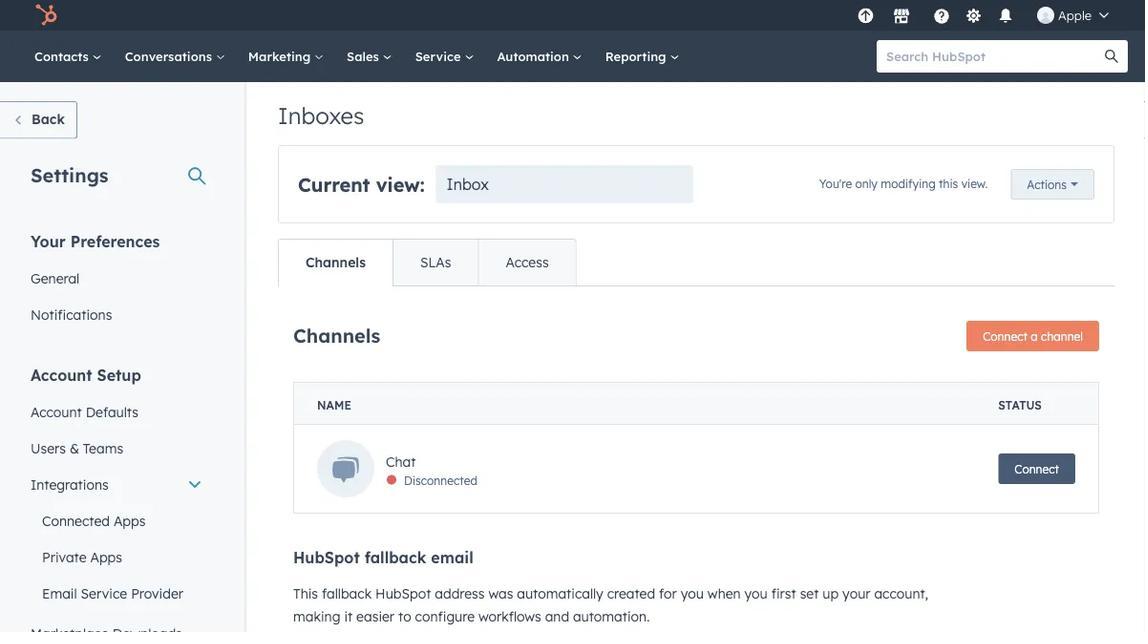 Task type: vqa. For each thing, say whether or not it's contained in the screenshot.
Studios
no



Task type: describe. For each thing, give the bounding box(es) containing it.
service link
[[404, 31, 486, 82]]

1 you from the left
[[681, 585, 704, 602]]

slas link
[[392, 240, 478, 286]]

notifications image
[[997, 9, 1014, 26]]

inbox
[[447, 175, 489, 194]]

notifications
[[31, 306, 112, 323]]

account,
[[874, 585, 928, 602]]

you're
[[819, 176, 852, 191]]

search image
[[1105, 50, 1118, 63]]

automation.
[[573, 608, 650, 625]]

view:
[[376, 172, 425, 196]]

sales link
[[335, 31, 404, 82]]

connect for connect
[[1015, 462, 1059, 476]]

sales
[[347, 48, 383, 64]]

channels for channels "link"
[[306, 254, 366, 271]]

hubspot inside this fallback hubspot address was automatically created for you when you first set up your account, making it easier to configure workflows and automation.
[[375, 585, 431, 602]]

marketplaces button
[[882, 0, 922, 31]]

for
[[659, 585, 677, 602]]

and
[[545, 608, 569, 625]]

marketing
[[248, 48, 314, 64]]

access link
[[478, 240, 576, 286]]

tab list containing channels
[[278, 239, 577, 287]]

when
[[708, 585, 741, 602]]

automation link
[[486, 31, 594, 82]]

you're only modifying this view.
[[819, 176, 988, 191]]

channels banner
[[293, 315, 1099, 351]]

notifications link
[[19, 297, 214, 333]]

automation
[[497, 48, 573, 64]]

bob builder image
[[1037, 7, 1054, 24]]

hubspot link
[[23, 4, 72, 27]]

this fallback hubspot address was automatically created for you when you first set up your account, making it easier to configure workflows and automation.
[[293, 585, 928, 625]]

set
[[800, 585, 819, 602]]

actions button
[[1011, 169, 1095, 200]]

reporting link
[[594, 31, 691, 82]]

help image
[[933, 9, 950, 26]]

access
[[506, 254, 549, 271]]

connect button
[[998, 454, 1075, 484]]

disconnected
[[404, 473, 477, 488]]

general link
[[19, 260, 214, 297]]

your
[[31, 232, 66, 251]]

connect a channel
[[983, 329, 1083, 343]]

defaults
[[86, 404, 138, 420]]

contacts link
[[23, 31, 113, 82]]

account setup element
[[19, 364, 214, 632]]

notifications button
[[989, 0, 1022, 31]]

up
[[823, 585, 839, 602]]

private apps
[[42, 549, 122, 565]]

marketplaces image
[[893, 9, 910, 26]]

address
[[435, 585, 485, 602]]

2 you from the left
[[745, 585, 768, 602]]

users & teams link
[[19, 430, 214, 467]]

account for account setup
[[31, 365, 92, 384]]

account defaults link
[[19, 394, 214, 430]]

was
[[488, 585, 513, 602]]

connected
[[42, 512, 110, 529]]

this
[[293, 585, 318, 602]]

contacts
[[34, 48, 92, 64]]

private
[[42, 549, 86, 565]]

back link
[[0, 101, 77, 139]]

upgrade image
[[857, 8, 874, 25]]

easier
[[356, 608, 395, 625]]

integrations button
[[19, 467, 214, 503]]

marketing link
[[237, 31, 335, 82]]

view.
[[961, 176, 988, 191]]

account for account defaults
[[31, 404, 82, 420]]

upgrade link
[[854, 5, 878, 25]]

fallback for email
[[365, 548, 426, 567]]

automatically
[[517, 585, 603, 602]]

actions
[[1027, 177, 1067, 192]]

email service provider link
[[19, 575, 214, 612]]

connect a channel button
[[967, 321, 1099, 351]]

channel
[[1041, 329, 1083, 343]]

integrations
[[31, 476, 109, 493]]

a
[[1031, 329, 1038, 343]]

settings link
[[962, 5, 986, 25]]

email service provider
[[42, 585, 183, 602]]



Task type: locate. For each thing, give the bounding box(es) containing it.
1 vertical spatial apps
[[90, 549, 122, 565]]

connected apps link
[[19, 503, 214, 539]]

channels inside banner
[[293, 323, 381, 347]]

0 horizontal spatial you
[[681, 585, 704, 602]]

first
[[771, 585, 796, 602]]

2 account from the top
[[31, 404, 82, 420]]

search button
[[1096, 40, 1128, 73]]

channels up name on the left bottom of page
[[293, 323, 381, 347]]

account up account defaults
[[31, 365, 92, 384]]

0 vertical spatial connect
[[983, 329, 1028, 343]]

hubspot
[[293, 548, 360, 567], [375, 585, 431, 602]]

slas
[[420, 254, 451, 271]]

apps inside connected apps link
[[114, 512, 146, 529]]

0 vertical spatial hubspot
[[293, 548, 360, 567]]

hubspot fallback email
[[293, 548, 474, 567]]

your preferences
[[31, 232, 160, 251]]

1 vertical spatial channels
[[293, 323, 381, 347]]

1 vertical spatial hubspot
[[375, 585, 431, 602]]

connect inside button
[[983, 329, 1028, 343]]

fallback left email
[[365, 548, 426, 567]]

this
[[939, 176, 958, 191]]

you
[[681, 585, 704, 602], [745, 585, 768, 602]]

apple menu
[[852, 0, 1122, 31]]

1 horizontal spatial you
[[745, 585, 768, 602]]

fallback up it
[[322, 585, 372, 602]]

reporting
[[605, 48, 670, 64]]

teams
[[83, 440, 123, 457]]

1 horizontal spatial hubspot
[[375, 585, 431, 602]]

account
[[31, 365, 92, 384], [31, 404, 82, 420]]

service inside "link"
[[415, 48, 465, 64]]

configure
[[415, 608, 475, 625]]

1 account from the top
[[31, 365, 92, 384]]

apple
[[1058, 7, 1092, 23]]

channels link
[[279, 240, 392, 286]]

hubspot up this
[[293, 548, 360, 567]]

account up the users
[[31, 404, 82, 420]]

1 vertical spatial account
[[31, 404, 82, 420]]

fallback for hubspot
[[322, 585, 372, 602]]

workflows
[[478, 608, 541, 625]]

back
[[32, 111, 65, 128]]

help button
[[925, 0, 958, 31]]

connect for connect a channel
[[983, 329, 1028, 343]]

1 vertical spatial connect
[[1015, 462, 1059, 476]]

preferences
[[70, 232, 160, 251]]

0 vertical spatial fallback
[[365, 548, 426, 567]]

only
[[855, 176, 878, 191]]

name
[[317, 398, 351, 413]]

general
[[31, 270, 80, 287]]

apps for connected apps
[[114, 512, 146, 529]]

your preferences element
[[19, 231, 214, 333]]

you right for
[[681, 585, 704, 602]]

account setup
[[31, 365, 141, 384]]

0 horizontal spatial hubspot
[[293, 548, 360, 567]]

users & teams
[[31, 440, 123, 457]]

&
[[70, 440, 79, 457]]

inboxes
[[278, 101, 364, 130]]

channels tab panel
[[278, 286, 1115, 632]]

settings image
[[965, 8, 982, 25]]

1 vertical spatial service
[[81, 585, 127, 602]]

apps inside private apps link
[[90, 549, 122, 565]]

apps up email service provider
[[90, 549, 122, 565]]

settings
[[31, 163, 108, 187]]

1 vertical spatial fallback
[[322, 585, 372, 602]]

it
[[344, 608, 353, 625]]

making
[[293, 608, 340, 625]]

account defaults
[[31, 404, 138, 420]]

connect inside button
[[1015, 462, 1059, 476]]

apps
[[114, 512, 146, 529], [90, 549, 122, 565]]

apps for private apps
[[90, 549, 122, 565]]

provider
[[131, 585, 183, 602]]

you left the first
[[745, 585, 768, 602]]

channels for channels banner
[[293, 323, 381, 347]]

tab list
[[278, 239, 577, 287]]

status
[[998, 398, 1042, 413]]

email
[[42, 585, 77, 602]]

connect
[[983, 329, 1028, 343], [1015, 462, 1059, 476]]

created
[[607, 585, 655, 602]]

users
[[31, 440, 66, 457]]

service
[[415, 48, 465, 64], [81, 585, 127, 602]]

channels down current at the left
[[306, 254, 366, 271]]

connect left a
[[983, 329, 1028, 343]]

connected apps
[[42, 512, 146, 529]]

service right sales link
[[415, 48, 465, 64]]

to
[[398, 608, 411, 625]]

hubspot image
[[34, 4, 57, 27]]

channels inside "link"
[[306, 254, 366, 271]]

0 horizontal spatial service
[[81, 585, 127, 602]]

current
[[298, 172, 370, 196]]

connect down status
[[1015, 462, 1059, 476]]

conversations link
[[113, 31, 237, 82]]

service down private apps link
[[81, 585, 127, 602]]

0 vertical spatial apps
[[114, 512, 146, 529]]

setup
[[97, 365, 141, 384]]

your
[[842, 585, 871, 602]]

service inside account setup element
[[81, 585, 127, 602]]

inbox button
[[436, 165, 694, 203]]

modifying
[[881, 176, 936, 191]]

1 horizontal spatial service
[[415, 48, 465, 64]]

Search HubSpot search field
[[877, 40, 1111, 73]]

conversations
[[125, 48, 216, 64]]

email
[[431, 548, 474, 567]]

current view:
[[298, 172, 425, 196]]

0 vertical spatial channels
[[306, 254, 366, 271]]

0 vertical spatial service
[[415, 48, 465, 64]]

chat
[[386, 454, 416, 470]]

0 vertical spatial account
[[31, 365, 92, 384]]

hubspot up to
[[375, 585, 431, 602]]

apps down integrations button
[[114, 512, 146, 529]]

fallback inside this fallback hubspot address was automatically created for you when you first set up your account, making it easier to configure workflows and automation.
[[322, 585, 372, 602]]

fallback
[[365, 548, 426, 567], [322, 585, 372, 602]]

apple button
[[1026, 0, 1120, 31]]

private apps link
[[19, 539, 214, 575]]



